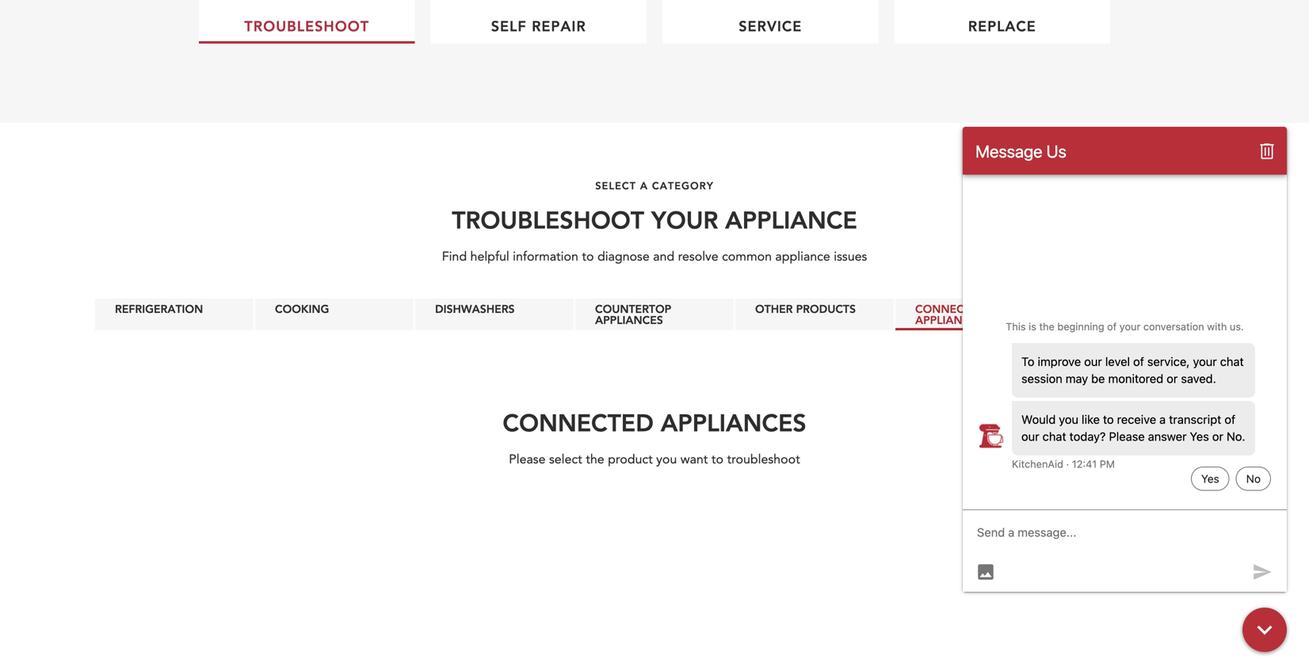 Task type: describe. For each thing, give the bounding box(es) containing it.
please
[[509, 451, 546, 468]]

appliances for connected appliances link
[[915, 313, 983, 327]]

a
[[640, 179, 648, 192]]

issues
[[834, 248, 867, 265]]

diagnose
[[598, 248, 650, 265]]

repair
[[532, 17, 586, 35]]

the
[[586, 451, 604, 468]]

dishwashers link
[[415, 299, 574, 330]]

tab list containing refrigeration
[[0, 298, 1309, 331]]

select
[[549, 451, 582, 468]]

dishwashers
[[435, 301, 515, 316]]

want
[[681, 451, 708, 468]]

helpful
[[470, 248, 509, 265]]

cooking link
[[255, 299, 414, 330]]

product
[[608, 451, 653, 468]]

find
[[442, 248, 467, 265]]

troubleshoot for troubleshoot
[[244, 17, 369, 35]]

other
[[755, 301, 793, 316]]

troubleshoot
[[727, 451, 800, 468]]

self repair
[[491, 17, 586, 35]]

1 vertical spatial connected appliances
[[503, 407, 807, 438]]

select
[[595, 179, 636, 192]]

category
[[652, 179, 714, 192]]

countertop appliances
[[595, 301, 671, 327]]

please select the product you want to troubleshoot
[[509, 451, 800, 468]]

other products link
[[735, 299, 894, 330]]

your
[[651, 204, 718, 235]]



Task type: locate. For each thing, give the bounding box(es) containing it.
to left diagnose
[[582, 248, 594, 265]]

countertop
[[595, 301, 671, 316]]

connected appliances link
[[896, 299, 1054, 330]]

appliances inside connected appliances
[[915, 313, 983, 327]]

connected appliances inside tab list
[[915, 301, 986, 327]]

0 horizontal spatial troubleshoot
[[244, 17, 369, 35]]

0 vertical spatial connected appliances
[[915, 301, 986, 327]]

troubleshoot your appliance
[[452, 204, 857, 235]]

other products
[[755, 301, 856, 316]]

appliances inside countertop appliances
[[595, 313, 663, 327]]

you
[[656, 451, 677, 468]]

appliances
[[595, 313, 663, 327], [915, 313, 983, 327], [661, 407, 807, 438]]

0 horizontal spatial connected appliances
[[503, 407, 807, 438]]

to
[[582, 248, 594, 265], [712, 451, 724, 468]]

connected
[[915, 301, 986, 316], [503, 407, 654, 438]]

0 horizontal spatial connected
[[503, 407, 654, 438]]

resolve
[[678, 248, 719, 265]]

self
[[491, 17, 527, 35]]

1 horizontal spatial connected appliances
[[915, 301, 986, 327]]

1 vertical spatial connected
[[503, 407, 654, 438]]

troubleshoot for troubleshoot your appliance
[[452, 204, 644, 235]]

1 vertical spatial to
[[712, 451, 724, 468]]

find helpful information to diagnose and resolve common appliance issues
[[442, 248, 867, 265]]

appliance
[[775, 248, 830, 265]]

1 horizontal spatial connected
[[915, 301, 986, 316]]

0 vertical spatial troubleshoot
[[244, 17, 369, 35]]

1 horizontal spatial troubleshoot
[[452, 204, 644, 235]]

0 vertical spatial connected
[[915, 301, 986, 316]]

products
[[796, 301, 856, 316]]

replace
[[968, 17, 1036, 35]]

appliance
[[725, 204, 857, 235]]

select a category
[[595, 179, 714, 192]]

refrigeration
[[115, 301, 203, 316]]

troubleshoot
[[244, 17, 369, 35], [452, 204, 644, 235]]

to right want
[[712, 451, 724, 468]]

refrigeration link
[[95, 299, 254, 330]]

1 vertical spatial troubleshoot
[[452, 204, 644, 235]]

common
[[722, 248, 772, 265]]

information
[[513, 248, 579, 265]]

tab list
[[0, 298, 1309, 331]]

1 horizontal spatial to
[[712, 451, 724, 468]]

countertop appliances link
[[575, 299, 734, 330]]

0 vertical spatial to
[[582, 248, 594, 265]]

and
[[653, 248, 675, 265]]

0 horizontal spatial to
[[582, 248, 594, 265]]

cooking
[[275, 301, 329, 316]]

connected appliances
[[915, 301, 986, 327], [503, 407, 807, 438]]

appliances for countertop appliances link
[[595, 313, 663, 327]]

service
[[739, 17, 802, 35]]



Task type: vqa. For each thing, say whether or not it's contained in the screenshot.
PRODUCT REGISTRATION Link
no



